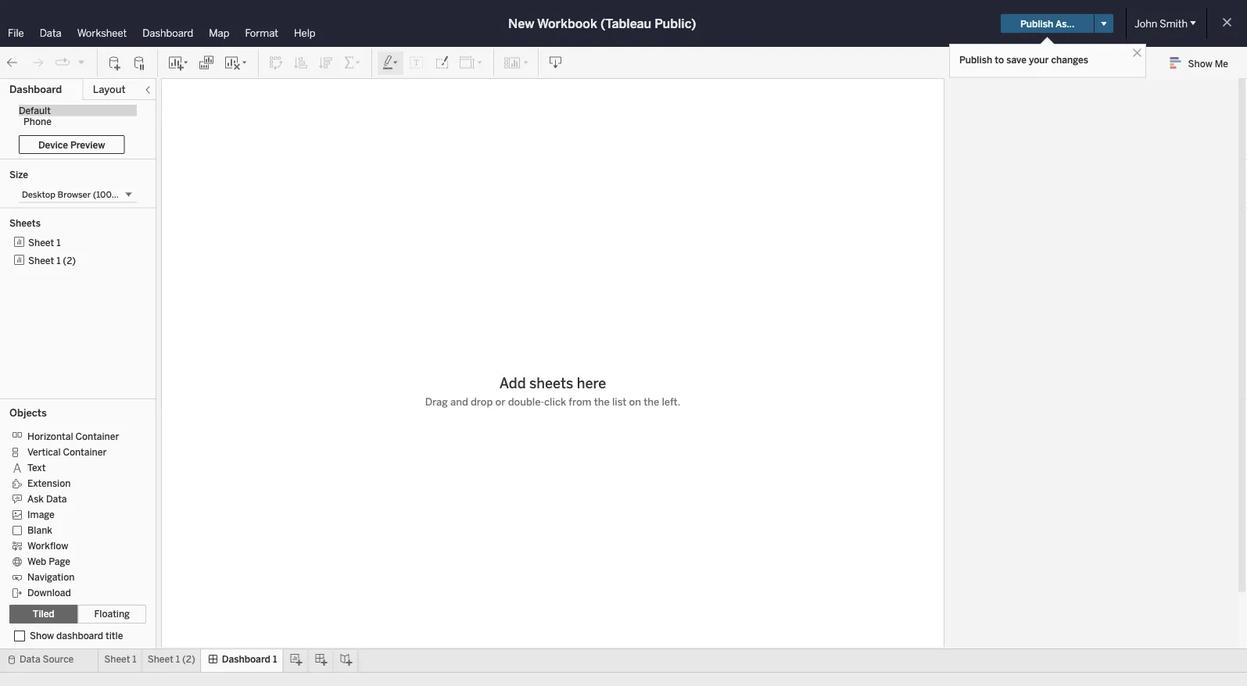 Task type: describe. For each thing, give the bounding box(es) containing it.
data for data source
[[20, 654, 40, 666]]

download option
[[9, 585, 135, 601]]

web
[[27, 556, 46, 568]]

navigation option
[[9, 569, 135, 585]]

map
[[209, 27, 229, 39]]

highlight image
[[382, 55, 400, 71]]

browser
[[58, 189, 91, 200]]

from
[[569, 396, 592, 408]]

and
[[450, 396, 468, 408]]

pause auto updates image
[[132, 55, 148, 71]]

format
[[245, 27, 278, 39]]

size
[[9, 169, 28, 180]]

click
[[544, 396, 566, 408]]

2 horizontal spatial dashboard
[[222, 654, 270, 666]]

here
[[577, 375, 606, 392]]

sheets
[[529, 375, 573, 392]]

worksheet
[[77, 27, 127, 39]]

show for show me
[[1188, 58, 1213, 69]]

redo image
[[30, 55, 45, 71]]

layout
[[93, 83, 126, 96]]

navigation
[[27, 572, 75, 583]]

publish as... button
[[1001, 14, 1094, 33]]

horizontal
[[27, 431, 73, 442]]

container for vertical container
[[63, 447, 107, 458]]

2 the from the left
[[644, 396, 659, 408]]

1 the from the left
[[594, 396, 610, 408]]

download
[[27, 588, 71, 599]]

collapse image
[[143, 85, 152, 95]]

show labels image
[[409, 55, 425, 71]]

new data source image
[[107, 55, 123, 71]]

fit image
[[459, 55, 484, 71]]

help
[[294, 27, 316, 39]]

me
[[1215, 58, 1229, 69]]

image option
[[9, 507, 135, 522]]

workbook
[[537, 16, 597, 31]]

(1000
[[93, 189, 117, 200]]

horizontal container
[[27, 431, 119, 442]]

as...
[[1056, 18, 1075, 29]]

file
[[8, 27, 24, 39]]

close image
[[1130, 45, 1145, 60]]

web page
[[27, 556, 70, 568]]

double-
[[508, 396, 544, 408]]

objects list box
[[9, 424, 146, 601]]

dashboard 1
[[222, 654, 277, 666]]

show for show dashboard title
[[30, 631, 54, 642]]

drop
[[471, 396, 493, 408]]

undo image
[[5, 55, 20, 71]]

image
[[27, 509, 55, 521]]

data for data
[[40, 27, 62, 39]]

1 horizontal spatial (2)
[[182, 654, 195, 666]]

ask data option
[[9, 491, 135, 507]]

list
[[612, 396, 627, 408]]

john
[[1135, 17, 1158, 30]]

1 vertical spatial sheet 1
[[104, 654, 137, 666]]

page
[[49, 556, 70, 568]]

desktop
[[22, 189, 55, 200]]

save
[[1007, 54, 1027, 65]]

horizontal container option
[[9, 429, 135, 444]]

desktop browser (1000 x 800)
[[22, 189, 146, 200]]

preview
[[70, 139, 105, 150]]

your
[[1029, 54, 1049, 65]]

clear sheet image
[[224, 55, 249, 71]]

objects
[[9, 407, 47, 419]]

sheets
[[9, 218, 41, 229]]

device preview button
[[19, 135, 125, 154]]

0 horizontal spatial (2)
[[63, 255, 76, 266]]

blank option
[[9, 522, 135, 538]]



Task type: locate. For each thing, give the bounding box(es) containing it.
data
[[40, 27, 62, 39], [46, 494, 67, 505], [20, 654, 40, 666]]

sheet 1 down sheets
[[28, 237, 61, 248]]

0 vertical spatial data
[[40, 27, 62, 39]]

text
[[27, 462, 46, 474]]

container up vertical container "option"
[[75, 431, 119, 442]]

publish left the to
[[960, 54, 993, 65]]

new worksheet image
[[167, 55, 189, 71]]

the left "list"
[[594, 396, 610, 408]]

0 vertical spatial sheet 1 (2)
[[28, 255, 76, 266]]

extension option
[[9, 475, 135, 491]]

extension
[[27, 478, 71, 489]]

2 vertical spatial data
[[20, 654, 40, 666]]

container
[[75, 431, 119, 442], [63, 447, 107, 458]]

text option
[[9, 460, 135, 475]]

floating
[[94, 609, 130, 620]]

0 horizontal spatial show
[[30, 631, 54, 642]]

publish inside publish as... button
[[1021, 18, 1054, 29]]

publish for publish to save your changes
[[960, 54, 993, 65]]

1 horizontal spatial dashboard
[[143, 27, 193, 39]]

publish
[[1021, 18, 1054, 29], [960, 54, 993, 65]]

workflow option
[[9, 538, 135, 554]]

0 vertical spatial (2)
[[63, 255, 76, 266]]

sheet 1 down the title
[[104, 654, 137, 666]]

duplicate image
[[199, 55, 214, 71]]

(2)
[[63, 255, 76, 266], [182, 654, 195, 666]]

1 vertical spatial dashboard
[[9, 83, 62, 96]]

title
[[106, 631, 123, 642]]

container for horizontal container
[[75, 431, 119, 442]]

publish as...
[[1021, 18, 1075, 29]]

format workbook image
[[434, 55, 450, 71]]

data left source
[[20, 654, 40, 666]]

1 vertical spatial sheet 1 (2)
[[148, 654, 195, 666]]

0 horizontal spatial publish
[[960, 54, 993, 65]]

sheet 1 (2) left dashboard 1
[[148, 654, 195, 666]]

sheet 1
[[28, 237, 61, 248], [104, 654, 137, 666]]

2 vertical spatial dashboard
[[222, 654, 270, 666]]

add sheets here drag and drop or double-click from the list on the left.
[[425, 375, 681, 408]]

default phone
[[19, 105, 52, 127]]

1 horizontal spatial sheet 1 (2)
[[148, 654, 195, 666]]

show down tiled
[[30, 631, 54, 642]]

sheet 1 inside list box
[[28, 237, 61, 248]]

(2) down browser
[[63, 255, 76, 266]]

0 vertical spatial container
[[75, 431, 119, 442]]

0 horizontal spatial the
[[594, 396, 610, 408]]

download image
[[548, 55, 564, 71]]

1 horizontal spatial sheet 1
[[104, 654, 137, 666]]

tiled
[[33, 609, 54, 620]]

publish left as...
[[1021, 18, 1054, 29]]

0 horizontal spatial sheet 1
[[28, 237, 61, 248]]

1 vertical spatial show
[[30, 631, 54, 642]]

0 horizontal spatial sheet 1 (2)
[[28, 255, 76, 266]]

0 vertical spatial show
[[1188, 58, 1213, 69]]

default
[[19, 105, 51, 116]]

new workbook (tableau public)
[[508, 16, 696, 31]]

sort ascending image
[[293, 55, 309, 71]]

publish for publish as...
[[1021, 18, 1054, 29]]

data inside option
[[46, 494, 67, 505]]

public)
[[655, 16, 696, 31]]

phone
[[23, 116, 52, 127]]

0 vertical spatial publish
[[1021, 18, 1054, 29]]

drag
[[425, 396, 448, 408]]

1 horizontal spatial show
[[1188, 58, 1213, 69]]

workflow
[[27, 541, 68, 552]]

ask
[[27, 494, 44, 505]]

container inside "option"
[[63, 447, 107, 458]]

list box
[[9, 234, 146, 394]]

(2) left dashboard 1
[[182, 654, 195, 666]]

device preview
[[38, 139, 105, 150]]

0 vertical spatial dashboard
[[143, 27, 193, 39]]

1 horizontal spatial the
[[644, 396, 659, 408]]

vertical container
[[27, 447, 107, 458]]

container down horizontal container
[[63, 447, 107, 458]]

replay animation image
[[55, 55, 70, 71]]

device
[[38, 139, 68, 150]]

show me button
[[1163, 51, 1243, 75]]

show left me
[[1188, 58, 1213, 69]]

data source
[[20, 654, 74, 666]]

changes
[[1051, 54, 1089, 65]]

show/hide cards image
[[504, 55, 529, 71]]

smith
[[1160, 17, 1188, 30]]

list box containing sheet 1
[[9, 234, 146, 394]]

web page option
[[9, 554, 135, 569]]

800)
[[126, 189, 146, 200]]

totals image
[[343, 55, 362, 71]]

togglestate option group
[[9, 605, 146, 624]]

1
[[56, 237, 61, 248], [56, 255, 61, 266], [132, 654, 137, 666], [176, 654, 180, 666], [273, 654, 277, 666]]

show me
[[1188, 58, 1229, 69]]

left.
[[662, 396, 681, 408]]

source
[[43, 654, 74, 666]]

publish to save your changes
[[960, 54, 1089, 65]]

ask data
[[27, 494, 67, 505]]

container inside "option"
[[75, 431, 119, 442]]

new
[[508, 16, 534, 31]]

1 vertical spatial (2)
[[182, 654, 195, 666]]

1 vertical spatial data
[[46, 494, 67, 505]]

or
[[495, 396, 506, 408]]

1 vertical spatial publish
[[960, 54, 993, 65]]

1 horizontal spatial publish
[[1021, 18, 1054, 29]]

sheet 1 (2) down sheets
[[28, 255, 76, 266]]

dashboard
[[56, 631, 103, 642]]

sheet 1 (2)
[[28, 255, 76, 266], [148, 654, 195, 666]]

dashboard
[[143, 27, 193, 39], [9, 83, 62, 96], [222, 654, 270, 666]]

sheet
[[28, 237, 54, 248], [28, 255, 54, 266], [104, 654, 130, 666], [148, 654, 174, 666]]

show dashboard title
[[30, 631, 123, 642]]

1 vertical spatial container
[[63, 447, 107, 458]]

john smith
[[1135, 17, 1188, 30]]

vertical
[[27, 447, 61, 458]]

the
[[594, 396, 610, 408], [644, 396, 659, 408]]

show inside show me button
[[1188, 58, 1213, 69]]

data up replay animation image
[[40, 27, 62, 39]]

on
[[629, 396, 641, 408]]

x
[[120, 189, 124, 200]]

swap rows and columns image
[[268, 55, 284, 71]]

show
[[1188, 58, 1213, 69], [30, 631, 54, 642]]

blank
[[27, 525, 52, 536]]

(tableau
[[601, 16, 652, 31]]

0 horizontal spatial dashboard
[[9, 83, 62, 96]]

sort descending image
[[318, 55, 334, 71]]

the right on
[[644, 396, 659, 408]]

add
[[499, 375, 526, 392]]

to
[[995, 54, 1004, 65]]

data down extension
[[46, 494, 67, 505]]

replay animation image
[[77, 57, 86, 67]]

0 vertical spatial sheet 1
[[28, 237, 61, 248]]

vertical container option
[[9, 444, 135, 460]]



Task type: vqa. For each thing, say whether or not it's contained in the screenshot.
"netflix_titles" popup button
no



